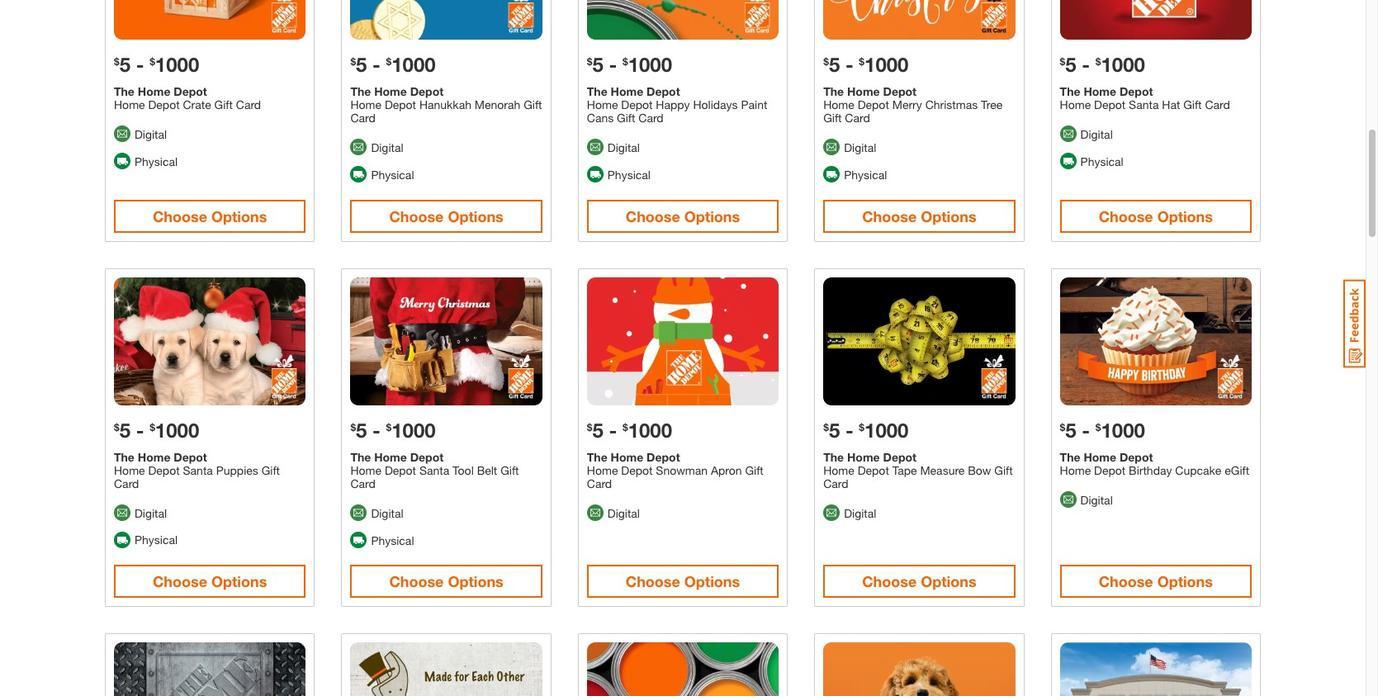 Task type: locate. For each thing, give the bounding box(es) containing it.
physical image for the home depot home depot santa puppies gift card
[[114, 532, 130, 548]]

the inside "the home depot home depot santa hat gift card"
[[1060, 84, 1081, 98]]

card inside the home depot home depot santa puppies gift card
[[114, 476, 139, 490]]

digital for the home depot home depot santa puppies gift card
[[135, 506, 167, 520]]

the for home depot happy holidays paint cans gift card
[[587, 84, 608, 98]]

the inside the home depot home depot crate gift card
[[114, 84, 135, 98]]

1000 for menorah
[[392, 53, 436, 76]]

1000 up the home depot home depot santa tool belt gift card
[[392, 418, 436, 442]]

- for the home depot home depot happy holidays paint cans gift card
[[609, 53, 617, 76]]

- up the home depot home depot crate gift card
[[136, 53, 144, 76]]

the home depot home depot santa puppies gift card
[[114, 450, 280, 490]]

digital for the home depot home depot crate gift card
[[135, 127, 167, 141]]

card
[[236, 97, 261, 111], [1205, 97, 1230, 111], [639, 111, 664, 125], [350, 111, 376, 125], [845, 111, 870, 125], [114, 476, 139, 490], [587, 476, 612, 490], [350, 476, 376, 490], [824, 476, 849, 490]]

the
[[114, 84, 135, 98], [587, 84, 608, 98], [350, 84, 371, 98], [824, 84, 844, 98], [1060, 84, 1081, 98], [114, 450, 135, 464], [587, 450, 608, 464], [350, 450, 371, 464], [824, 450, 844, 464], [1060, 450, 1081, 464]]

choose options button for gift
[[114, 200, 306, 233]]

paint
[[741, 97, 768, 111]]

gift left 'merry'
[[824, 111, 842, 125]]

2 horizontal spatial santa
[[1129, 97, 1159, 111]]

choose for menorah
[[389, 207, 444, 225]]

- up the home depot home depot snowman apron gift card
[[609, 418, 617, 442]]

gift right puppies
[[262, 463, 280, 477]]

1000 up the home depot home depot birthday cupcake egift
[[1101, 418, 1145, 442]]

gift inside the home depot home depot crate gift card
[[214, 97, 233, 111]]

1 horizontal spatial santa
[[419, 463, 449, 477]]

- up cans
[[609, 53, 617, 76]]

choose options button for menorah
[[350, 200, 542, 233]]

card inside "the home depot home depot santa hat gift card"
[[1205, 97, 1230, 111]]

crate
[[183, 97, 211, 111]]

1000 up the home depot home depot snowman apron gift card
[[628, 418, 672, 442]]

$ 5 - $ 1000 for the home depot home depot santa puppies gift card
[[114, 418, 199, 442]]

the inside the home depot home depot hanukkah menorah gift card
[[350, 84, 371, 98]]

the inside the home depot home depot happy holidays paint cans gift card
[[587, 84, 608, 98]]

physical for home depot happy holidays paint cans gift card
[[608, 167, 651, 181]]

choose for tool
[[389, 573, 444, 591]]

the home depot home depot birthday cupcake egift
[[1060, 450, 1250, 477]]

5 for the home depot home depot tape measure bow gift card
[[829, 418, 840, 442]]

santa inside "the home depot home depot santa hat gift card"
[[1129, 97, 1159, 111]]

digital down the home depot home depot snowman apron gift card
[[608, 506, 640, 520]]

1000 for tool
[[392, 418, 436, 442]]

choose options button for tool
[[350, 565, 542, 598]]

choose options button
[[114, 200, 306, 233], [350, 200, 542, 233], [587, 200, 779, 233], [824, 200, 1016, 233], [1060, 200, 1252, 233], [114, 565, 306, 598], [350, 565, 542, 598], [587, 565, 779, 598], [824, 565, 1016, 598], [1060, 565, 1252, 598]]

gift right bow
[[995, 463, 1013, 477]]

$
[[114, 55, 119, 68], [150, 55, 155, 68], [587, 55, 593, 68], [623, 55, 628, 68], [350, 55, 356, 68], [386, 55, 392, 68], [824, 55, 829, 68], [859, 55, 865, 68], [1060, 55, 1066, 68], [1096, 55, 1101, 68], [114, 421, 119, 433], [150, 421, 155, 433], [587, 421, 593, 433], [623, 421, 628, 433], [350, 421, 356, 433], [386, 421, 392, 433], [824, 421, 829, 433], [859, 421, 865, 433], [1060, 421, 1066, 433], [1096, 421, 1101, 433]]

- up the home depot home depot birthday cupcake egift
[[1082, 418, 1090, 442]]

egift
[[1225, 463, 1250, 477]]

the home depot home depot tape measure bow gift card
[[824, 450, 1013, 490]]

$ 5 - $ 1000 for the home depot home depot happy holidays paint cans gift card
[[587, 53, 672, 76]]

choose options button for christmas
[[824, 200, 1016, 233]]

$ 5 - $ 1000 up tape
[[824, 418, 909, 442]]

1000 for christmas
[[865, 53, 909, 76]]

options for menorah
[[448, 207, 504, 225]]

1000 up the home depot home depot santa puppies gift card
[[155, 418, 199, 442]]

santa left tool
[[419, 463, 449, 477]]

tape
[[893, 463, 917, 477]]

physical
[[135, 154, 178, 168], [1081, 154, 1124, 168], [608, 167, 651, 181], [371, 167, 414, 181], [844, 167, 887, 181], [135, 533, 178, 547], [371, 533, 414, 547]]

- up the home depot home depot santa puppies gift card
[[136, 418, 144, 442]]

$ 5 - $ 1000 up 'merry'
[[824, 53, 909, 76]]

gift right "crate" on the top
[[214, 97, 233, 111]]

the for home depot santa hat gift card
[[1060, 84, 1081, 98]]

feedback link image
[[1344, 279, 1366, 368]]

choose for cupcake
[[1099, 573, 1153, 591]]

digital down the home depot home depot merry christmas tree gift card
[[844, 140, 877, 154]]

5 for the home depot home depot crate gift card
[[119, 53, 131, 76]]

card inside the home depot home depot happy holidays paint cans gift card
[[639, 111, 664, 125]]

digital down the home depot home depot crate gift card
[[135, 127, 167, 141]]

physical for home depot crate gift card
[[135, 154, 178, 168]]

tree
[[981, 97, 1003, 111]]

depot
[[174, 84, 207, 98], [647, 84, 680, 98], [410, 84, 444, 98], [883, 84, 917, 98], [1120, 84, 1153, 98], [148, 97, 180, 111], [621, 97, 653, 111], [385, 97, 416, 111], [858, 97, 889, 111], [1094, 97, 1126, 111], [174, 450, 207, 464], [647, 450, 680, 464], [410, 450, 444, 464], [883, 450, 917, 464], [1120, 450, 1153, 464], [148, 463, 180, 477], [621, 463, 653, 477], [385, 463, 416, 477], [858, 463, 889, 477], [1094, 463, 1126, 477]]

digital down the home depot home depot santa puppies gift card
[[135, 506, 167, 520]]

1000 up hanukkah at the top left of the page
[[392, 53, 436, 76]]

gift inside the home depot home depot snowman apron gift card
[[745, 463, 764, 477]]

gift right menorah
[[524, 97, 542, 111]]

choose
[[153, 207, 207, 225], [389, 207, 444, 225], [626, 207, 680, 225], [862, 207, 917, 225], [1099, 207, 1153, 225], [153, 573, 207, 591], [389, 573, 444, 591], [626, 573, 680, 591], [862, 573, 917, 591], [1099, 573, 1153, 591]]

digital
[[135, 127, 167, 141], [1081, 127, 1113, 141], [608, 140, 640, 154], [371, 140, 403, 154], [844, 140, 877, 154], [1081, 493, 1113, 507], [135, 506, 167, 520], [608, 506, 640, 520], [371, 506, 403, 520], [844, 506, 877, 520]]

- up the home depot home depot hanukkah menorah gift card
[[373, 53, 381, 76]]

$ 5 - $ 1000 up the home depot home depot crate gift card
[[114, 53, 199, 76]]

the inside the home depot home depot birthday cupcake egift
[[1060, 450, 1081, 464]]

merry
[[893, 97, 922, 111]]

$ 5 - $ 1000 up the home depot home depot snowman apron gift card
[[587, 418, 672, 442]]

digital for the home depot home depot hanukkah menorah gift card
[[371, 140, 403, 154]]

$ 5 - $ 1000 for the home depot home depot snowman apron gift card
[[587, 418, 672, 442]]

gift right hat
[[1184, 97, 1202, 111]]

options for measure
[[921, 573, 977, 591]]

gift right apron
[[745, 463, 764, 477]]

digital down cans
[[608, 140, 640, 154]]

-
[[136, 53, 144, 76], [609, 53, 617, 76], [373, 53, 381, 76], [846, 53, 854, 76], [1082, 53, 1090, 76], [136, 418, 144, 442], [609, 418, 617, 442], [373, 418, 381, 442], [846, 418, 854, 442], [1082, 418, 1090, 442]]

gift right belt
[[501, 463, 519, 477]]

bow
[[968, 463, 991, 477]]

options
[[211, 207, 267, 225], [448, 207, 504, 225], [685, 207, 740, 225], [921, 207, 977, 225], [1158, 207, 1213, 225], [211, 573, 267, 591], [448, 573, 504, 591], [685, 573, 740, 591], [921, 573, 977, 591], [1158, 573, 1213, 591]]

physical for home depot merry christmas tree gift card
[[844, 167, 887, 181]]

choose options for tool
[[389, 573, 504, 591]]

digital image for home depot happy holidays paint cans gift card
[[587, 139, 604, 156]]

- for the home depot home depot tape measure bow gift card
[[846, 418, 854, 442]]

- for the home depot home depot snowman apron gift card
[[609, 418, 617, 442]]

- up the home depot home depot tape measure bow gift card
[[846, 418, 854, 442]]

the for home depot hanukkah menorah gift card
[[350, 84, 371, 98]]

- for the home depot home depot merry christmas tree gift card
[[846, 53, 854, 76]]

digital image
[[824, 139, 840, 156], [1060, 491, 1077, 508], [114, 505, 130, 521], [824, 505, 840, 521]]

the inside the home depot home depot tape measure bow gift card
[[824, 450, 844, 464]]

card inside the home depot home depot tape measure bow gift card
[[824, 476, 849, 490]]

1000 up "the home depot home depot santa hat gift card"
[[1101, 53, 1145, 76]]

cupcake
[[1176, 463, 1222, 477]]

digital down the home depot home depot santa tool belt gift card
[[371, 506, 403, 520]]

the home depot home depot snowman apron gift card
[[587, 450, 764, 490]]

choose options button for cupcake
[[1060, 565, 1252, 598]]

5 for the home depot home depot happy holidays paint cans gift card
[[593, 53, 604, 76]]

gift right cans
[[617, 111, 635, 125]]

$ 5 - $ 1000
[[114, 53, 199, 76], [587, 53, 672, 76], [350, 53, 436, 76], [824, 53, 909, 76], [1060, 53, 1145, 76], [114, 418, 199, 442], [587, 418, 672, 442], [350, 418, 436, 442], [824, 418, 909, 442], [1060, 418, 1145, 442]]

santa left puppies
[[183, 463, 213, 477]]

choose options
[[153, 207, 267, 225], [389, 207, 504, 225], [626, 207, 740, 225], [862, 207, 977, 225], [1099, 207, 1213, 225], [153, 573, 267, 591], [389, 573, 504, 591], [626, 573, 740, 591], [862, 573, 977, 591], [1099, 573, 1213, 591]]

digital down the home depot home depot tape measure bow gift card
[[844, 506, 877, 520]]

the inside the home depot home depot merry christmas tree gift card
[[824, 84, 844, 98]]

1000
[[155, 53, 199, 76], [628, 53, 672, 76], [392, 53, 436, 76], [865, 53, 909, 76], [1101, 53, 1145, 76], [155, 418, 199, 442], [628, 418, 672, 442], [392, 418, 436, 442], [865, 418, 909, 442], [1101, 418, 1145, 442]]

the inside the home depot home depot snowman apron gift card
[[587, 450, 608, 464]]

1000 for hat
[[1101, 53, 1145, 76]]

choose options for gift
[[153, 207, 267, 225]]

$ 5 - $ 1000 up "happy"
[[587, 53, 672, 76]]

hat
[[1162, 97, 1180, 111]]

choose options for holidays
[[626, 207, 740, 225]]

choose options for christmas
[[862, 207, 977, 225]]

5
[[119, 53, 131, 76], [593, 53, 604, 76], [356, 53, 367, 76], [829, 53, 840, 76], [1066, 53, 1077, 76], [119, 418, 131, 442], [593, 418, 604, 442], [356, 418, 367, 442], [829, 418, 840, 442], [1066, 418, 1077, 442]]

santa left hat
[[1129, 97, 1159, 111]]

1000 up "happy"
[[628, 53, 672, 76]]

digital down "the home depot home depot santa hat gift card"
[[1081, 127, 1113, 141]]

- up the home depot home depot santa tool belt gift card
[[373, 418, 381, 442]]

- up the home depot home depot merry christmas tree gift card
[[846, 53, 854, 76]]

options for christmas
[[921, 207, 977, 225]]

card inside the home depot home depot hanukkah menorah gift card
[[350, 111, 376, 125]]

home
[[138, 84, 170, 98], [611, 84, 644, 98], [374, 84, 407, 98], [847, 84, 880, 98], [1084, 84, 1117, 98], [114, 97, 145, 111], [587, 97, 618, 111], [350, 97, 382, 111], [824, 97, 855, 111], [1060, 97, 1091, 111], [138, 450, 170, 464], [611, 450, 644, 464], [374, 450, 407, 464], [847, 450, 880, 464], [1084, 450, 1117, 464], [114, 463, 145, 477], [587, 463, 618, 477], [350, 463, 382, 477], [824, 463, 855, 477], [1060, 463, 1091, 477]]

the for home depot crate gift card
[[114, 84, 135, 98]]

happy
[[656, 97, 690, 111]]

menorah
[[475, 97, 521, 111]]

cans
[[587, 111, 614, 125]]

physical for home depot santa hat gift card
[[1081, 154, 1124, 168]]

$ 5 - $ 1000 up "the home depot home depot santa hat gift card"
[[1060, 53, 1145, 76]]

physical for home depot santa tool belt gift card
[[371, 533, 414, 547]]

choose options for cupcake
[[1099, 573, 1213, 591]]

choose for gift
[[153, 207, 207, 225]]

santa inside the home depot home depot santa tool belt gift card
[[419, 463, 449, 477]]

gift
[[214, 97, 233, 111], [524, 97, 542, 111], [1184, 97, 1202, 111], [617, 111, 635, 125], [824, 111, 842, 125], [262, 463, 280, 477], [745, 463, 764, 477], [501, 463, 519, 477], [995, 463, 1013, 477]]

1000 up 'merry'
[[865, 53, 909, 76]]

digital image for home depot hanukkah menorah gift card
[[350, 139, 367, 156]]

choose for apron
[[626, 573, 680, 591]]

the home depot home depot happy holidays paint cans gift card
[[587, 84, 768, 125]]

the home depot home depot hanukkah menorah gift card
[[350, 84, 542, 125]]

1000 up the home depot home depot crate gift card
[[155, 53, 199, 76]]

christmas
[[926, 97, 978, 111]]

digital down the home depot home depot hanukkah menorah gift card
[[371, 140, 403, 154]]

- up "the home depot home depot santa hat gift card"
[[1082, 53, 1090, 76]]

gift inside "the home depot home depot santa hat gift card"
[[1184, 97, 1202, 111]]

choose for puppies
[[153, 573, 207, 591]]

the for home depot birthday cupcake egift
[[1060, 450, 1081, 464]]

$ 5 - $ 1000 up the home depot home depot birthday cupcake egift
[[1060, 418, 1145, 442]]

1000 for holidays
[[628, 53, 672, 76]]

physical image
[[114, 153, 130, 169], [350, 166, 367, 183], [350, 532, 367, 548]]

the inside the home depot home depot santa puppies gift card
[[114, 450, 135, 464]]

$ 5 - $ 1000 for the home depot home depot tape measure bow gift card
[[824, 418, 909, 442]]

physical image
[[1060, 153, 1077, 169], [587, 166, 604, 183], [824, 166, 840, 183], [114, 532, 130, 548]]

$ 5 - $ 1000 up hanukkah at the top left of the page
[[350, 53, 436, 76]]

$ 5 - $ 1000 up the home depot home depot santa tool belt gift card
[[350, 418, 436, 442]]

santa
[[1129, 97, 1159, 111], [183, 463, 213, 477], [419, 463, 449, 477]]

physical for home depot hanukkah menorah gift card
[[371, 167, 414, 181]]

choose for measure
[[862, 573, 917, 591]]

choose options button for holidays
[[587, 200, 779, 233]]

digital for the home depot home depot santa hat gift card
[[1081, 127, 1113, 141]]

0 horizontal spatial santa
[[183, 463, 213, 477]]

santa inside the home depot home depot santa puppies gift card
[[183, 463, 213, 477]]

snowman
[[656, 463, 708, 477]]

digital image
[[114, 126, 130, 142], [1060, 126, 1077, 142], [587, 139, 604, 156], [350, 139, 367, 156], [587, 505, 604, 521], [350, 505, 367, 521]]

5 for the home depot home depot hanukkah menorah gift card
[[356, 53, 367, 76]]

the inside the home depot home depot santa tool belt gift card
[[350, 450, 371, 464]]

gift inside the home depot home depot tape measure bow gift card
[[995, 463, 1013, 477]]

1000 up tape
[[865, 418, 909, 442]]

$ 5 - $ 1000 for the home depot home depot santa tool belt gift card
[[350, 418, 436, 442]]

$ 5 - $ 1000 up the home depot home depot santa puppies gift card
[[114, 418, 199, 442]]

5 for the home depot home depot santa hat gift card
[[1066, 53, 1077, 76]]

card inside the home depot home depot merry christmas tree gift card
[[845, 111, 870, 125]]



Task type: describe. For each thing, give the bounding box(es) containing it.
5 for the home depot home depot snowman apron gift card
[[593, 418, 604, 442]]

gift inside the home depot home depot hanukkah menorah gift card
[[524, 97, 542, 111]]

physical image for the home depot home depot merry christmas tree gift card
[[824, 166, 840, 183]]

card inside the home depot home depot snowman apron gift card
[[587, 476, 612, 490]]

digital for the home depot home depot santa tool belt gift card
[[371, 506, 403, 520]]

1000 for puppies
[[155, 418, 199, 442]]

$ 5 - $ 1000 for the home depot home depot hanukkah menorah gift card
[[350, 53, 436, 76]]

physical image for the home depot home depot crate gift card
[[114, 153, 130, 169]]

choose options for hat
[[1099, 207, 1213, 225]]

- for the home depot home depot santa hat gift card
[[1082, 53, 1090, 76]]

1000 for cupcake
[[1101, 418, 1145, 442]]

home depot tape measure bow gift card image
[[824, 277, 1016, 405]]

options for apron
[[685, 573, 740, 591]]

- for the home depot home depot crate gift card
[[136, 53, 144, 76]]

gift inside the home depot home depot santa puppies gift card
[[262, 463, 280, 477]]

the home depot home depot crate gift card
[[114, 84, 261, 111]]

physical image for the home depot home depot happy holidays paint cans gift card
[[587, 166, 604, 183]]

choose options for menorah
[[389, 207, 504, 225]]

5 for the home depot home depot santa tool belt gift card
[[356, 418, 367, 442]]

1000 for gift
[[155, 53, 199, 76]]

choose options button for hat
[[1060, 200, 1252, 233]]

the home depot home depot santa hat gift card
[[1060, 84, 1230, 111]]

choose for hat
[[1099, 207, 1153, 225]]

options for holidays
[[685, 207, 740, 225]]

5 for the home depot home depot birthday cupcake egift
[[1066, 418, 1077, 442]]

- for the home depot home depot santa puppies gift card
[[136, 418, 144, 442]]

card inside the home depot home depot crate gift card
[[236, 97, 261, 111]]

digital down the home depot home depot birthday cupcake egift
[[1081, 493, 1113, 507]]

gift inside the home depot home depot santa tool belt gift card
[[501, 463, 519, 477]]

gift inside the home depot home depot merry christmas tree gift card
[[824, 111, 842, 125]]

the home depot home depot santa tool belt gift card
[[350, 450, 519, 490]]

santa for hat
[[1129, 97, 1159, 111]]

santa for puppies
[[183, 463, 213, 477]]

1000 for measure
[[865, 418, 909, 442]]

home depot snowman apron gift card image
[[587, 277, 779, 405]]

digital for the home depot home depot happy holidays paint cans gift card
[[608, 140, 640, 154]]

home depot santa tool belt gift card image
[[350, 277, 542, 405]]

choose options for measure
[[862, 573, 977, 591]]

options for hat
[[1158, 207, 1213, 225]]

5 for the home depot home depot santa puppies gift card
[[119, 418, 131, 442]]

santa for tool
[[419, 463, 449, 477]]

holidays
[[693, 97, 738, 111]]

belt
[[477, 463, 497, 477]]

choose options button for measure
[[824, 565, 1016, 598]]

puppies
[[216, 463, 258, 477]]

the for home depot merry christmas tree gift card
[[824, 84, 844, 98]]

options for puppies
[[211, 573, 267, 591]]

hanukkah
[[419, 97, 472, 111]]

options for tool
[[448, 573, 504, 591]]

5 for the home depot home depot merry christmas tree gift card
[[829, 53, 840, 76]]

the for home depot santa tool belt gift card
[[350, 450, 371, 464]]

digital image for home depot crate gift card
[[114, 126, 130, 142]]

$ 5 - $ 1000 for the home depot home depot crate gift card
[[114, 53, 199, 76]]

the for home depot snowman apron gift card
[[587, 450, 608, 464]]

the home depot home depot merry christmas tree gift card
[[824, 84, 1003, 125]]

digital image for home depot santa hat gift card
[[1060, 126, 1077, 142]]

card inside the home depot home depot santa tool belt gift card
[[350, 476, 376, 490]]

choose options button for apron
[[587, 565, 779, 598]]

$ 5 - $ 1000 for the home depot home depot santa hat gift card
[[1060, 53, 1145, 76]]

physical image for the home depot home depot santa tool belt gift card
[[350, 532, 367, 548]]

gift inside the home depot home depot happy holidays paint cans gift card
[[617, 111, 635, 125]]

options for gift
[[211, 207, 267, 225]]

- for the home depot home depot birthday cupcake egift
[[1082, 418, 1090, 442]]

choose options for puppies
[[153, 573, 267, 591]]

the for home depot santa puppies gift card
[[114, 450, 135, 464]]

birthday
[[1129, 463, 1172, 477]]

digital for the home depot home depot merry christmas tree gift card
[[844, 140, 877, 154]]

the for home depot tape measure bow gift card
[[824, 450, 844, 464]]

physical image for the home depot home depot hanukkah menorah gift card
[[350, 166, 367, 183]]

choose for holidays
[[626, 207, 680, 225]]

digital image for home depot santa tool belt gift card
[[350, 505, 367, 521]]

- for the home depot home depot santa tool belt gift card
[[373, 418, 381, 442]]

options for cupcake
[[1158, 573, 1213, 591]]

$ 5 - $ 1000 for the home depot home depot merry christmas tree gift card
[[824, 53, 909, 76]]

home depot santa puppies gift card image
[[114, 277, 306, 405]]

tool
[[453, 463, 474, 477]]

$ 5 - $ 1000 for the home depot home depot birthday cupcake egift
[[1060, 418, 1145, 442]]

home depot birthday cupcake egift image
[[1060, 277, 1252, 405]]

physical image for the home depot home depot santa hat gift card
[[1060, 153, 1077, 169]]

choose for christmas
[[862, 207, 917, 225]]

1000 for apron
[[628, 418, 672, 442]]

measure
[[920, 463, 965, 477]]

apron
[[711, 463, 742, 477]]

- for the home depot home depot hanukkah menorah gift card
[[373, 53, 381, 76]]



Task type: vqa. For each thing, say whether or not it's contained in the screenshot.
Digital related to Home Depot Crate Gift Card
yes



